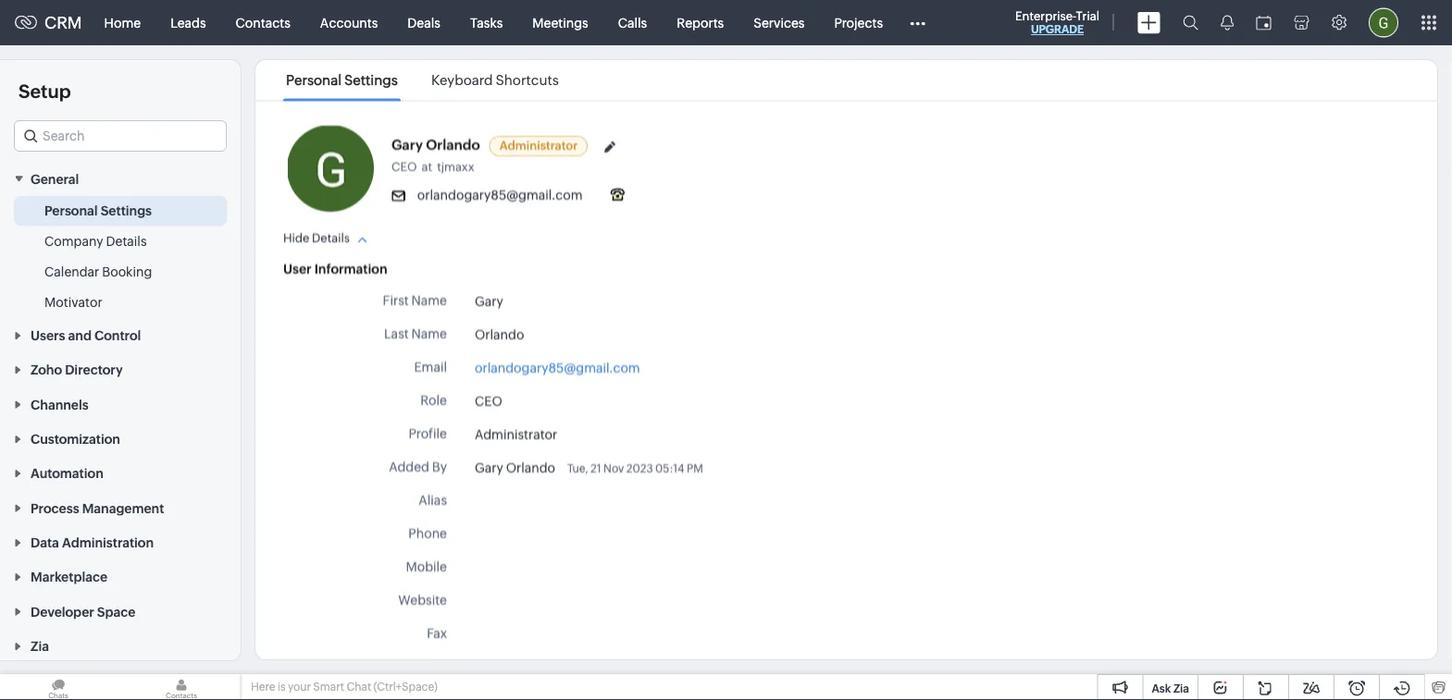 Task type: locate. For each thing, give the bounding box(es) containing it.
tue,
[[567, 462, 589, 475]]

0 vertical spatial settings
[[344, 72, 398, 88]]

gary up 'at'
[[392, 136, 423, 153]]

personal settings up 'company details'
[[44, 203, 152, 218]]

booking
[[102, 264, 152, 279]]

1 horizontal spatial personal settings
[[286, 72, 398, 88]]

ceo right role
[[475, 394, 502, 409]]

1 horizontal spatial details
[[312, 231, 350, 245]]

added
[[389, 460, 430, 475]]

settings inside the personal settings link
[[101, 203, 152, 218]]

0 horizontal spatial personal settings
[[44, 203, 152, 218]]

projects
[[835, 15, 883, 30]]

services
[[754, 15, 805, 30]]

1 vertical spatial gary orlando
[[475, 461, 556, 475]]

create menu image
[[1138, 12, 1161, 34]]

ceo at tjmaxx
[[392, 160, 475, 174]]

projects link
[[820, 0, 898, 45]]

contacts image
[[123, 675, 240, 701]]

details inside company details link
[[106, 234, 147, 248]]

1 horizontal spatial zia
[[1174, 683, 1190, 695]]

details for hide details
[[312, 231, 350, 245]]

1 name from the top
[[412, 293, 447, 308]]

management
[[82, 501, 164, 516]]

details up booking
[[106, 234, 147, 248]]

role
[[420, 393, 447, 408]]

0 vertical spatial orlando
[[426, 136, 480, 153]]

personal settings inside "list"
[[286, 72, 398, 88]]

0 horizontal spatial personal
[[44, 203, 98, 218]]

accounts link
[[305, 0, 393, 45]]

gary right by on the left bottom of the page
[[475, 461, 503, 475]]

space
[[97, 605, 136, 620]]

details for company details
[[106, 234, 147, 248]]

users and control
[[31, 328, 141, 343]]

of
[[403, 660, 416, 675]]

settings
[[344, 72, 398, 88], [101, 203, 152, 218]]

1 vertical spatial personal settings link
[[44, 201, 152, 220]]

2 vertical spatial gary
[[475, 461, 503, 475]]

motivator link
[[44, 293, 102, 311]]

zoho directory button
[[0, 352, 241, 387]]

orlandogary85@gmail.com
[[417, 187, 583, 202], [475, 361, 640, 375]]

keyboard shortcuts link
[[429, 72, 562, 88]]

0 vertical spatial gary orlando
[[392, 136, 480, 153]]

directory
[[65, 363, 123, 378]]

zoho
[[31, 363, 62, 378]]

at
[[422, 160, 433, 174]]

meetings
[[533, 15, 589, 30]]

calls
[[618, 15, 647, 30]]

1 vertical spatial settings
[[101, 203, 152, 218]]

zia right ask
[[1174, 683, 1190, 695]]

2 name from the top
[[412, 326, 447, 341]]

ceo left 'at'
[[392, 160, 417, 174]]

1 horizontal spatial personal
[[286, 72, 342, 88]]

gary for tue, 21 nov 2023 05:14 pm
[[475, 461, 503, 475]]

administrator down orlandogary85@gmail.com link
[[475, 427, 558, 442]]

personal down accounts
[[286, 72, 342, 88]]

0 vertical spatial administrator
[[500, 138, 578, 152]]

calls link
[[603, 0, 662, 45]]

administration
[[62, 536, 154, 551]]

1 vertical spatial personal
[[44, 203, 98, 218]]

0 vertical spatial personal
[[286, 72, 342, 88]]

1 horizontal spatial settings
[[344, 72, 398, 88]]

gary orlando for tue, 21 nov 2023 05:14 pm
[[475, 461, 556, 475]]

personal settings link for keyboard shortcuts link
[[283, 72, 401, 88]]

settings down accounts
[[344, 72, 398, 88]]

personal settings link up 'company details'
[[44, 201, 152, 220]]

control
[[94, 328, 141, 343]]

and
[[68, 328, 92, 343]]

0 horizontal spatial personal settings link
[[44, 201, 152, 220]]

date
[[373, 660, 401, 675]]

0 vertical spatial ceo
[[392, 160, 417, 174]]

added by
[[389, 460, 447, 475]]

1 vertical spatial name
[[412, 326, 447, 341]]

users and control button
[[0, 318, 241, 352]]

administrator
[[500, 138, 578, 152], [475, 427, 558, 442]]

21
[[591, 462, 602, 475]]

alias
[[419, 493, 447, 508]]

birth
[[418, 660, 447, 675]]

developer space button
[[0, 594, 241, 629]]

crm link
[[15, 13, 82, 32]]

fax
[[427, 626, 447, 641]]

orlando up orlandogary85@gmail.com link
[[475, 327, 524, 342]]

name right first at the top of the page
[[412, 293, 447, 308]]

1 vertical spatial orlando
[[475, 327, 524, 342]]

Search text field
[[15, 121, 226, 151]]

0 vertical spatial personal settings link
[[283, 72, 401, 88]]

zia inside dropdown button
[[31, 640, 49, 654]]

developer space
[[31, 605, 136, 620]]

1 vertical spatial personal settings
[[44, 203, 152, 218]]

orlando left the tue,
[[506, 461, 556, 475]]

(ctrl+space)
[[374, 681, 438, 694]]

0 horizontal spatial ceo
[[392, 160, 417, 174]]

tjmaxx link
[[437, 160, 479, 174]]

marketplace
[[31, 570, 107, 585]]

1 vertical spatial administrator
[[475, 427, 558, 442]]

0 vertical spatial personal settings
[[286, 72, 398, 88]]

settings inside "list"
[[344, 72, 398, 88]]

2 vertical spatial orlando
[[506, 461, 556, 475]]

last name
[[384, 326, 447, 341]]

calendar booking
[[44, 264, 152, 279]]

tasks
[[470, 15, 503, 30]]

here
[[251, 681, 275, 694]]

profile element
[[1358, 0, 1410, 45]]

0 vertical spatial gary
[[392, 136, 423, 153]]

administrator down shortcuts
[[500, 138, 578, 152]]

zia button
[[0, 629, 241, 664]]

details up user information
[[312, 231, 350, 245]]

users
[[31, 328, 65, 343]]

zia down developer
[[31, 640, 49, 654]]

channels
[[31, 398, 89, 412]]

name right last
[[412, 326, 447, 341]]

first name
[[383, 293, 447, 308]]

1 vertical spatial gary
[[475, 294, 503, 309]]

0 horizontal spatial details
[[106, 234, 147, 248]]

tjmaxx
[[437, 160, 475, 174]]

gary orlando up "ceo at tjmaxx"
[[392, 136, 480, 153]]

data administration
[[31, 536, 154, 551]]

None field
[[14, 120, 227, 152]]

personal up company
[[44, 203, 98, 218]]

list containing personal settings
[[269, 60, 576, 100]]

settings down general dropdown button
[[101, 203, 152, 218]]

ceo
[[392, 160, 417, 174], [475, 394, 502, 409]]

search image
[[1183, 15, 1199, 31]]

1 vertical spatial ceo
[[475, 394, 502, 409]]

trial
[[1076, 9, 1100, 23]]

shortcuts
[[496, 72, 559, 88]]

chats image
[[0, 675, 117, 701]]

personal settings inside general region
[[44, 203, 152, 218]]

1 horizontal spatial personal settings link
[[283, 72, 401, 88]]

automation
[[31, 467, 103, 481]]

personal
[[286, 72, 342, 88], [44, 203, 98, 218]]

orlando
[[426, 136, 480, 153], [475, 327, 524, 342], [506, 461, 556, 475]]

deals link
[[393, 0, 455, 45]]

0 horizontal spatial settings
[[101, 203, 152, 218]]

personal settings down accounts
[[286, 72, 398, 88]]

gary orlando left the tue,
[[475, 461, 556, 475]]

0 vertical spatial zia
[[31, 640, 49, 654]]

crm
[[44, 13, 82, 32]]

0 vertical spatial name
[[412, 293, 447, 308]]

pm
[[687, 462, 703, 475]]

website
[[398, 593, 447, 608]]

general button
[[0, 161, 241, 196]]

company details
[[44, 234, 147, 248]]

list
[[269, 60, 576, 100]]

personal settings link down accounts
[[283, 72, 401, 88]]

personal inside "list"
[[286, 72, 342, 88]]

0 horizontal spatial zia
[[31, 640, 49, 654]]

is
[[278, 681, 286, 694]]

orlando up 'tjmaxx'
[[426, 136, 480, 153]]

1 horizontal spatial ceo
[[475, 394, 502, 409]]

gary orlando for administrator
[[392, 136, 480, 153]]

gary right first name
[[475, 294, 503, 309]]

enterprise-trial upgrade
[[1016, 9, 1100, 36]]



Task type: describe. For each thing, give the bounding box(es) containing it.
user
[[283, 262, 312, 276]]

reports
[[677, 15, 724, 30]]

user information
[[283, 262, 387, 276]]

profile
[[409, 426, 447, 441]]

keyboard shortcuts
[[431, 72, 559, 88]]

hide
[[283, 231, 310, 245]]

hide details link
[[283, 231, 368, 245]]

contacts
[[236, 15, 291, 30]]

home
[[104, 15, 141, 30]]

developer
[[31, 605, 94, 620]]

05:14
[[656, 462, 685, 475]]

gary for administrator
[[392, 136, 423, 153]]

information
[[314, 262, 387, 276]]

Other Modules field
[[898, 8, 938, 37]]

customization
[[31, 432, 120, 447]]

1 vertical spatial zia
[[1174, 683, 1190, 695]]

orlando for administrator
[[426, 136, 480, 153]]

smart
[[313, 681, 344, 694]]

ceo for ceo
[[475, 394, 502, 409]]

ask
[[1152, 683, 1172, 695]]

deals
[[408, 15, 441, 30]]

create menu element
[[1127, 0, 1172, 45]]

signals image
[[1221, 15, 1234, 31]]

general region
[[0, 196, 241, 318]]

orlando for tue, 21 nov 2023 05:14 pm
[[506, 461, 556, 475]]

services link
[[739, 0, 820, 45]]

data administration button
[[0, 525, 241, 560]]

personal inside general region
[[44, 203, 98, 218]]

calendar booking link
[[44, 262, 152, 281]]

ceo for ceo at tjmaxx
[[392, 160, 417, 174]]

data
[[31, 536, 59, 551]]

company
[[44, 234, 103, 248]]

administrator for gary orlando
[[500, 138, 578, 152]]

tue, 21 nov 2023 05:14 pm
[[567, 462, 703, 475]]

enterprise-
[[1016, 9, 1076, 23]]

here is your smart chat (ctrl+space)
[[251, 681, 438, 694]]

keyboard
[[431, 72, 493, 88]]

nov
[[604, 462, 624, 475]]

name for first name
[[412, 293, 447, 308]]

signals element
[[1210, 0, 1245, 45]]

motivator
[[44, 295, 102, 310]]

administrator for profile
[[475, 427, 558, 442]]

meetings link
[[518, 0, 603, 45]]

last
[[384, 326, 409, 341]]

tasks link
[[455, 0, 518, 45]]

2023
[[627, 462, 653, 475]]

process management
[[31, 501, 164, 516]]

date of birth
[[373, 660, 447, 675]]

phone
[[409, 526, 447, 541]]

search element
[[1172, 0, 1210, 45]]

general
[[31, 172, 79, 186]]

1 vertical spatial orlandogary85@gmail.com
[[475, 361, 640, 375]]

name for last name
[[412, 326, 447, 341]]

automation button
[[0, 456, 241, 491]]

setup
[[19, 81, 71, 102]]

leads
[[170, 15, 206, 30]]

leads link
[[156, 0, 221, 45]]

channels button
[[0, 387, 241, 422]]

upgrade
[[1031, 23, 1084, 36]]

process
[[31, 501, 79, 516]]

profile image
[[1369, 8, 1399, 37]]

your
[[288, 681, 311, 694]]

mobile
[[406, 560, 447, 575]]

home link
[[89, 0, 156, 45]]

email
[[414, 360, 447, 375]]

reports link
[[662, 0, 739, 45]]

hide details
[[283, 231, 350, 245]]

0 vertical spatial orlandogary85@gmail.com
[[417, 187, 583, 202]]

first
[[383, 293, 409, 308]]

company details link
[[44, 232, 147, 250]]

ask zia
[[1152, 683, 1190, 695]]

personal settings link for company details link
[[44, 201, 152, 220]]

contacts link
[[221, 0, 305, 45]]

marketplace button
[[0, 560, 241, 594]]

calendar image
[[1256, 15, 1272, 30]]

customization button
[[0, 422, 241, 456]]

orlandogary85@gmail.com link
[[475, 361, 640, 375]]

calendar
[[44, 264, 99, 279]]



Task type: vqa. For each thing, say whether or not it's contained in the screenshot.


